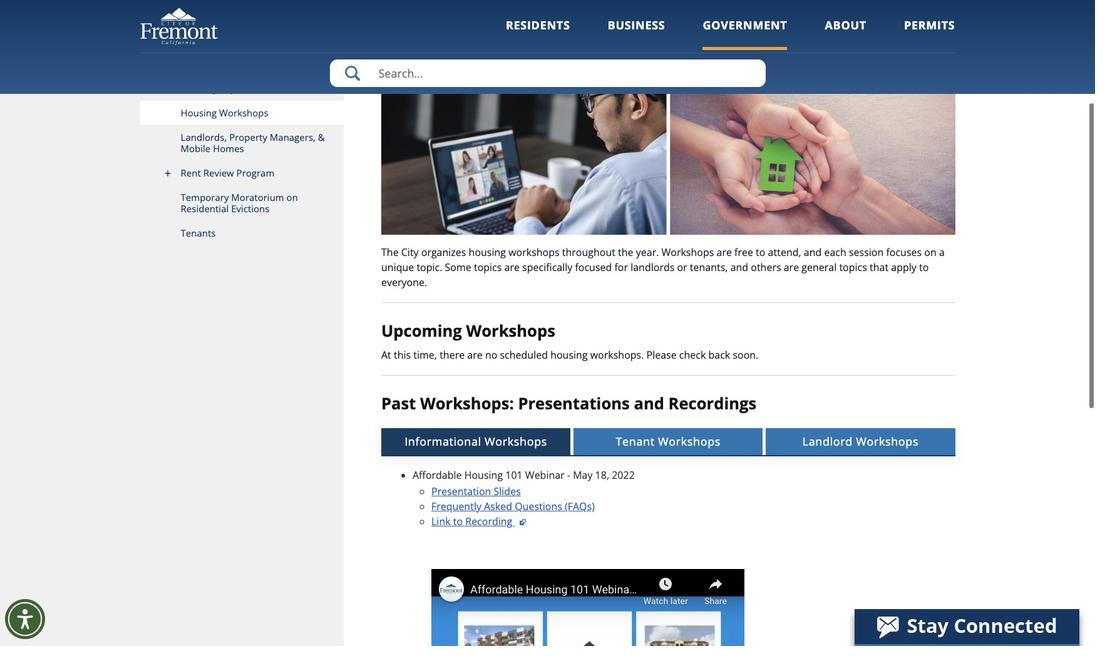 Task type: describe. For each thing, give the bounding box(es) containing it.
link to recording link
[[431, 515, 528, 529]]

feedback link
[[833, 33, 882, 44]]

1 vertical spatial to
[[919, 261, 929, 274]]

this
[[394, 348, 411, 362]]

2 vertical spatial housing
[[464, 468, 503, 482]]

rent review program
[[181, 167, 274, 179]]

2022
[[612, 468, 635, 482]]

tenant workshops
[[616, 434, 721, 449]]

workshops:
[[420, 392, 514, 414]]

focuses
[[886, 246, 922, 259]]

topic.
[[417, 261, 442, 274]]

each
[[824, 246, 846, 259]]

Search text field
[[330, 59, 766, 87]]

temporary
[[181, 191, 229, 204]]

workshops for tenant workshops
[[658, 434, 721, 449]]

at this time, there are no scheduled housing workshops. please check back soon.
[[381, 348, 759, 362]]

temporary moratorium on residential evictions
[[181, 191, 298, 215]]

government link
[[703, 18, 787, 50]]

may
[[573, 468, 593, 482]]

+ link
[[932, 33, 946, 45]]

are left no
[[467, 348, 483, 362]]

residents
[[506, 18, 570, 33]]

workshops for upcoming workshops
[[466, 320, 555, 342]]

or
[[677, 261, 687, 274]]

presentations
[[518, 392, 630, 414]]

on inside the city organizes housing workshops throughout the year. workshops are free to attend, and each session focuses on a unique topic. some topics are specifically focused for landlords or tenants, and others are general topics that apply to everyone.
[[924, 246, 937, 259]]

slides
[[494, 485, 521, 498]]

residential
[[181, 202, 229, 215]]

18,
[[595, 468, 609, 482]]

size:
[[910, 34, 927, 45]]

reports
[[219, 82, 253, 95]]

are down the workshops at the top
[[504, 261, 520, 274]]

presentation
[[431, 485, 491, 498]]

organizes
[[421, 246, 466, 259]]

housing reports & documents
[[181, 82, 315, 95]]

0 vertical spatial &
[[256, 82, 263, 95]]

temporary moratorium on residential evictions link
[[140, 185, 344, 221]]

on inside temporary moratorium on residential evictions
[[287, 191, 298, 204]]

review
[[203, 167, 234, 179]]

business link
[[608, 18, 665, 50]]

housing for housing workshops
[[181, 106, 217, 119]]

no
[[485, 348, 497, 362]]

landlords
[[631, 261, 675, 274]]

101
[[505, 468, 523, 482]]

presentation slides link
[[431, 485, 521, 498]]

rent
[[181, 167, 201, 179]]

tenants
[[181, 227, 216, 239]]

session
[[849, 246, 884, 259]]

landlord workshops link
[[767, 434, 954, 450]]

mobile
[[181, 142, 211, 155]]

presentation slides frequently asked questions (faqs) link to recording
[[431, 485, 595, 529]]

housing for housing reports & documents
[[181, 82, 217, 95]]

property
[[229, 131, 267, 143]]

permits
[[904, 18, 955, 33]]

frequently asked questions (faqs) link
[[431, 500, 595, 513]]

link
[[431, 515, 451, 529]]

upcoming workshops
[[381, 320, 555, 342]]

workshops
[[509, 246, 560, 259]]

housing workshops header image
[[381, 66, 955, 235]]

landlords, property managers, & mobile homes link
[[140, 125, 344, 161]]

tenant workshops link
[[575, 434, 762, 450]]

year.
[[636, 246, 659, 259]]

font
[[891, 34, 908, 45]]

2 topics from the left
[[839, 261, 867, 274]]

informational
[[405, 434, 481, 449]]

others
[[751, 261, 781, 274]]

about
[[825, 18, 867, 33]]

(faqs)
[[565, 500, 595, 513]]

feedback
[[846, 33, 882, 44]]

workshops inside the city organizes housing workshops throughout the year. workshops are free to attend, and each session focuses on a unique topic. some topics are specifically focused for landlords or tenants, and others are general topics that apply to everyone.
[[662, 246, 714, 259]]

apply
[[891, 261, 917, 274]]

tab list containing informational workshops
[[381, 427, 955, 455]]



Task type: vqa. For each thing, say whether or not it's contained in the screenshot.
Fremont
no



Task type: locate. For each thing, give the bounding box(es) containing it.
the
[[381, 246, 399, 259]]

1 vertical spatial housing
[[551, 348, 588, 362]]

landlords, property managers, & mobile homes
[[181, 131, 325, 155]]

to right apply
[[919, 261, 929, 274]]

workshops.
[[590, 348, 644, 362]]

a
[[939, 246, 945, 259]]

1 horizontal spatial on
[[924, 246, 937, 259]]

specifically
[[522, 261, 573, 274]]

please
[[647, 348, 677, 362]]

& right managers,
[[318, 131, 325, 143]]

workshops right landlord
[[856, 434, 919, 449]]

city
[[401, 246, 419, 259]]

workshops for informational workshops
[[485, 434, 547, 449]]

to inside presentation slides frequently asked questions (faqs) link to recording
[[453, 515, 463, 529]]

on
[[287, 191, 298, 204], [924, 246, 937, 259]]

webinar
[[525, 468, 565, 482]]

workshops up 101
[[485, 434, 547, 449]]

some
[[445, 261, 471, 274]]

program
[[236, 167, 274, 179]]

workshops down the housing reports & documents link
[[219, 106, 268, 119]]

on right moratorium
[[287, 191, 298, 204]]

housing reports & documents link
[[140, 76, 344, 101]]

housing workshops
[[181, 106, 268, 119]]

time,
[[413, 348, 437, 362]]

homes
[[213, 142, 244, 155]]

the city organizes housing workshops throughout the year. workshops are free to attend, and each session focuses on a unique topic. some topics are specifically focused for landlords or tenants, and others are general topics that apply to everyone.
[[381, 246, 945, 289]]

back
[[709, 348, 730, 362]]

general
[[802, 261, 837, 274]]

on left a
[[924, 246, 937, 259]]

landlord
[[803, 434, 853, 449]]

evictions
[[231, 202, 270, 215]]

frequently
[[431, 500, 482, 513]]

are
[[717, 246, 732, 259], [504, 261, 520, 274], [784, 261, 799, 274], [467, 348, 483, 362]]

tenants link
[[140, 221, 344, 245]]

workshops down the recordings
[[658, 434, 721, 449]]

workshops up or
[[662, 246, 714, 259]]

1 horizontal spatial &
[[318, 131, 325, 143]]

font size: link
[[891, 34, 927, 45]]

housing up presentation slides link
[[464, 468, 503, 482]]

0 vertical spatial on
[[287, 191, 298, 204]]

1 horizontal spatial topics
[[839, 261, 867, 274]]

about link
[[825, 18, 867, 50]]

tab list
[[381, 427, 955, 455]]

focused
[[575, 261, 612, 274]]

0 horizontal spatial topics
[[474, 261, 502, 274]]

2 vertical spatial and
[[634, 392, 664, 414]]

informational workshops
[[405, 434, 547, 449]]

workshops up scheduled
[[466, 320, 555, 342]]

0 horizontal spatial to
[[453, 515, 463, 529]]

1 horizontal spatial to
[[756, 246, 765, 259]]

past
[[381, 392, 416, 414]]

- left may
[[567, 468, 570, 482]]

affordable
[[413, 468, 462, 482]]

topics right the some
[[474, 261, 502, 274]]

0 vertical spatial to
[[756, 246, 765, 259]]

workshops for housing workshops
[[219, 106, 268, 119]]

1 horizontal spatial housing
[[551, 348, 588, 362]]

1 vertical spatial -
[[567, 468, 570, 482]]

that
[[870, 261, 889, 274]]

recordings
[[669, 392, 757, 414]]

unique
[[381, 261, 414, 274]]

workshops
[[219, 106, 268, 119], [662, 246, 714, 259], [466, 320, 555, 342], [485, 434, 547, 449], [658, 434, 721, 449], [856, 434, 919, 449]]

questions
[[515, 500, 562, 513]]

to down "frequently"
[[453, 515, 463, 529]]

at
[[381, 348, 391, 362]]

& inside 'landlords, property managers, & mobile homes'
[[318, 131, 325, 143]]

2 horizontal spatial and
[[804, 246, 822, 259]]

for
[[615, 261, 628, 274]]

1 vertical spatial on
[[924, 246, 937, 259]]

housing inside the city organizes housing workshops throughout the year. workshops are free to attend, and each session focuses on a unique topic. some topics are specifically focused for landlords or tenants, and others are general topics that apply to everyone.
[[469, 246, 506, 259]]

0 horizontal spatial housing
[[469, 246, 506, 259]]

tenants,
[[690, 261, 728, 274]]

0 horizontal spatial on
[[287, 191, 298, 204]]

check
[[679, 348, 706, 362]]

housing right scheduled
[[551, 348, 588, 362]]

landlord workshops
[[803, 434, 919, 449]]

0 vertical spatial housing
[[469, 246, 506, 259]]

scheduled
[[500, 348, 548, 362]]

residents link
[[506, 18, 570, 50]]

housing up the some
[[469, 246, 506, 259]]

- link
[[946, 33, 958, 45]]

0 horizontal spatial -
[[567, 468, 570, 482]]

&
[[256, 82, 263, 95], [318, 131, 325, 143]]

to
[[756, 246, 765, 259], [919, 261, 929, 274], [453, 515, 463, 529]]

topics down session
[[839, 261, 867, 274]]

1 horizontal spatial and
[[731, 261, 748, 274]]

0 vertical spatial -
[[955, 33, 958, 45]]

1 horizontal spatial -
[[955, 33, 958, 45]]

landlords,
[[181, 131, 227, 143]]

permits link
[[904, 18, 955, 50]]

soon.
[[733, 348, 759, 362]]

housing
[[469, 246, 506, 259], [551, 348, 588, 362]]

the
[[618, 246, 633, 259]]

there
[[440, 348, 465, 362]]

tenant
[[616, 434, 655, 449]]

are left free
[[717, 246, 732, 259]]

- right +
[[955, 33, 958, 45]]

business
[[608, 18, 665, 33]]

to up others
[[756, 246, 765, 259]]

and down free
[[731, 261, 748, 274]]

housing up housing workshops
[[181, 82, 217, 95]]

rent review program link
[[140, 161, 344, 185]]

0 horizontal spatial &
[[256, 82, 263, 95]]

0 vertical spatial and
[[804, 246, 822, 259]]

stay connected image
[[855, 609, 1078, 644]]

free
[[735, 246, 753, 259]]

affordable housing 101 webinar - may 18, 2022
[[413, 468, 635, 482]]

& right reports
[[256, 82, 263, 95]]

font size:
[[891, 34, 927, 45]]

informational workshops link
[[383, 434, 569, 450]]

1 vertical spatial housing
[[181, 106, 217, 119]]

upcoming
[[381, 320, 462, 342]]

everyone.
[[381, 276, 427, 289]]

1 vertical spatial &
[[318, 131, 325, 143]]

topics
[[474, 261, 502, 274], [839, 261, 867, 274]]

1 vertical spatial and
[[731, 261, 748, 274]]

2 horizontal spatial to
[[919, 261, 929, 274]]

attend,
[[768, 246, 801, 259]]

and up the tenant
[[634, 392, 664, 414]]

managers,
[[270, 131, 316, 143]]

2 vertical spatial to
[[453, 515, 463, 529]]

housing workshops link
[[140, 101, 344, 125]]

government
[[703, 18, 787, 33]]

past workshops: presentations and recordings
[[381, 392, 757, 414]]

recording
[[465, 515, 512, 529]]

workshops for landlord workshops
[[856, 434, 919, 449]]

0 horizontal spatial and
[[634, 392, 664, 414]]

throughout
[[562, 246, 616, 259]]

housing up landlords,
[[181, 106, 217, 119]]

1 topics from the left
[[474, 261, 502, 274]]

+
[[941, 33, 946, 45]]

documents
[[265, 82, 315, 95]]

and up general
[[804, 246, 822, 259]]

asked
[[484, 500, 512, 513]]

housing
[[181, 82, 217, 95], [181, 106, 217, 119], [464, 468, 503, 482]]

are down attend,
[[784, 261, 799, 274]]

0 vertical spatial housing
[[181, 82, 217, 95]]



